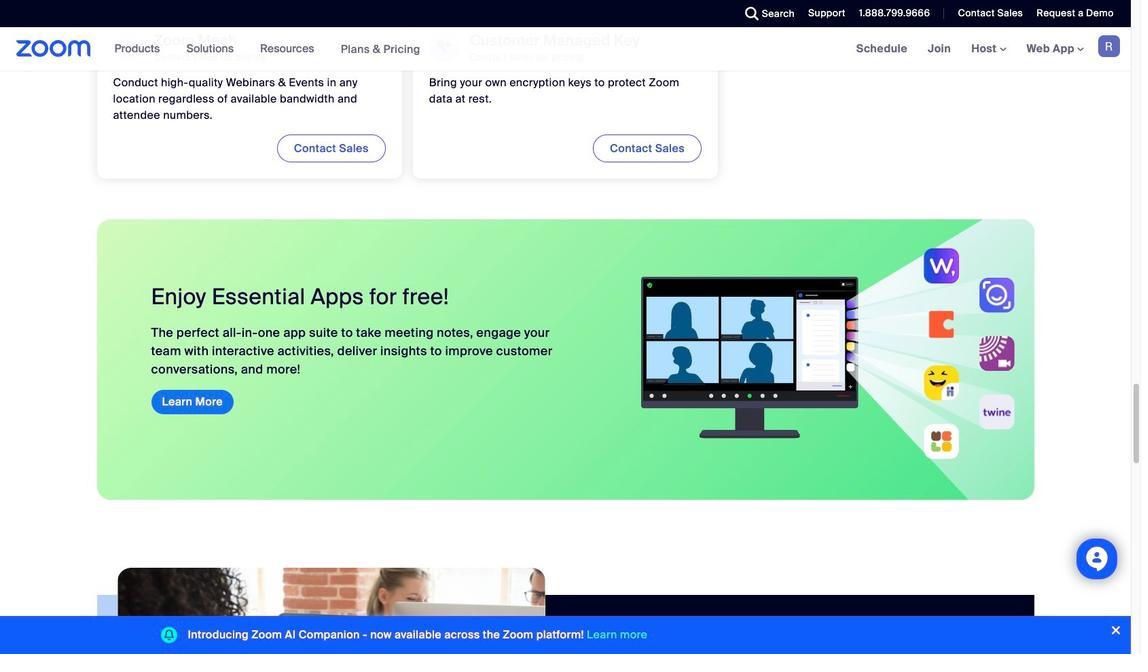 Task type: vqa. For each thing, say whether or not it's contained in the screenshot.
banner
yes



Task type: describe. For each thing, give the bounding box(es) containing it.
zoom logo image
[[16, 40, 91, 57]]

meetings navigation
[[847, 27, 1132, 71]]



Task type: locate. For each thing, give the bounding box(es) containing it.
product information navigation
[[104, 27, 431, 71]]

profile picture image
[[1099, 35, 1121, 57]]

banner
[[0, 27, 1132, 71]]



